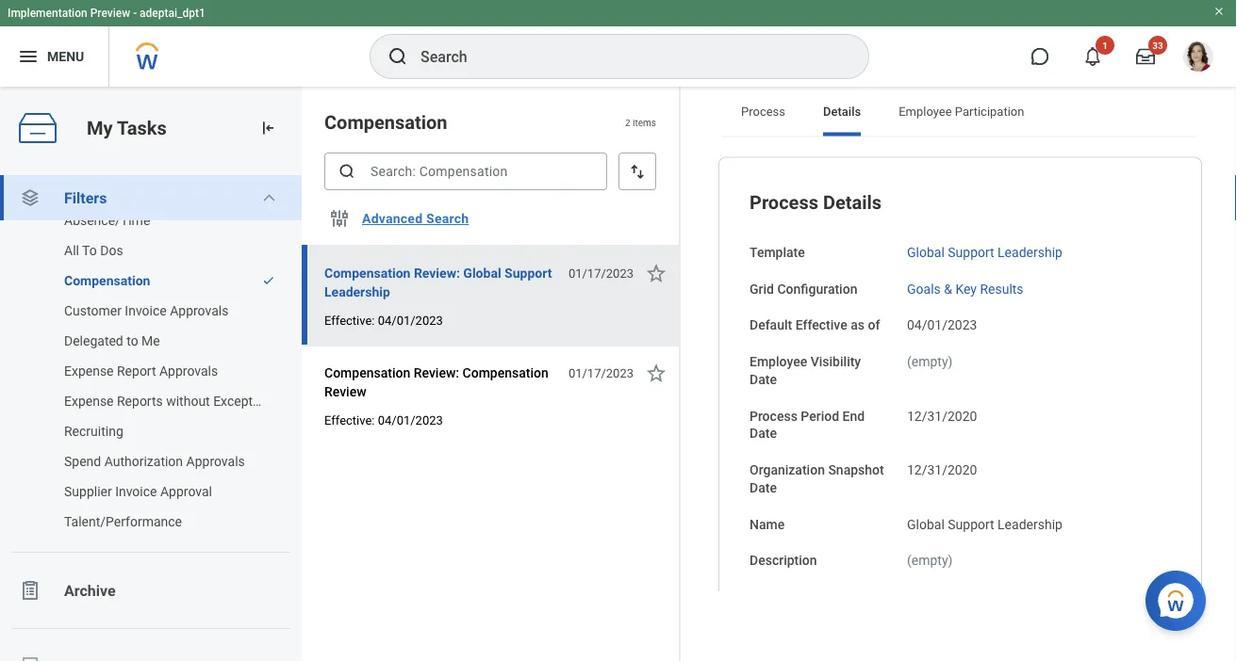 Task type: vqa. For each thing, say whether or not it's contained in the screenshot.
'dashboard expenses' image
no



Task type: describe. For each thing, give the bounding box(es) containing it.
global support leadership for global support leadership link
[[907, 245, 1063, 260]]

employee for employee participation
[[899, 105, 952, 119]]

supplier
[[64, 484, 112, 500]]

perspective image
[[19, 187, 41, 209]]

delegated to me button
[[0, 326, 283, 356]]

-
[[133, 7, 137, 20]]

of
[[868, 318, 880, 333]]

04/01/2023 for global
[[378, 314, 443, 328]]

review: for compensation
[[414, 365, 459, 381]]

support inside compensation review: global support leadership
[[505, 265, 552, 281]]

employee participation
[[899, 105, 1024, 119]]

implementation
[[8, 7, 87, 20]]

33
[[1152, 40, 1163, 51]]

recruiting button
[[0, 417, 283, 447]]

approvals for spend authorization approvals
[[186, 454, 245, 470]]

support for name element
[[948, 517, 994, 533]]

grid
[[750, 281, 774, 297]]

process for process period end date
[[750, 409, 798, 424]]

date for employee visibility date
[[750, 372, 777, 388]]

list containing filters
[[0, 99, 302, 662]]

menu
[[47, 49, 84, 64]]

rename image
[[19, 656, 41, 662]]

(empty) for employee visibility date
[[907, 354, 953, 370]]

goals
[[907, 281, 941, 297]]

employee visibility date
[[750, 354, 861, 388]]

12/31/2020 for process period end date
[[907, 409, 977, 424]]

implementation preview -   adeptai_dpt1
[[8, 7, 205, 20]]

support for global support leadership link
[[948, 245, 994, 260]]

organization snapshot date element
[[907, 452, 977, 480]]

compensation review: compensation review
[[324, 365, 549, 400]]

participation
[[955, 105, 1024, 119]]

approvals for expense report approvals
[[159, 363, 218, 379]]

effective: for compensation review: compensation review
[[324, 413, 375, 428]]

04/01/2023 inside process details group
[[907, 318, 977, 333]]

absence/time
[[64, 213, 150, 228]]

period
[[801, 409, 839, 424]]

all to dos
[[64, 243, 123, 258]]

01/17/2023 for compensation review: global support leadership
[[568, 266, 634, 281]]

menu button
[[0, 26, 109, 87]]

tab list containing process
[[722, 91, 1198, 136]]

my tasks
[[87, 117, 167, 139]]

1
[[1102, 40, 1108, 51]]

results
[[980, 281, 1024, 297]]

process for process
[[741, 105, 785, 119]]

1 details from the top
[[823, 105, 861, 119]]

to
[[82, 243, 97, 258]]

talent/performance
[[64, 514, 182, 530]]

process details button
[[750, 192, 882, 214]]

talent/performance button
[[0, 507, 283, 537]]

compensation review: global support leadership button
[[324, 262, 558, 304]]

filters
[[64, 189, 107, 207]]

justify image
[[17, 45, 40, 68]]

absence/time button
[[0, 206, 283, 236]]

check image
[[262, 274, 275, 288]]

configure image
[[328, 207, 351, 230]]

expense reports without exceptions
[[64, 394, 278, 409]]

global support leadership link
[[907, 241, 1063, 260]]

effective
[[796, 318, 847, 333]]

process for process details
[[750, 192, 818, 214]]

date for organization snapshot date
[[750, 481, 777, 496]]

review
[[324, 384, 366, 400]]

dos
[[100, 243, 123, 258]]

star image
[[645, 262, 668, 285]]

snapshot
[[828, 463, 884, 478]]

date inside "process period end date"
[[750, 426, 777, 442]]

expense for expense reports without exceptions
[[64, 394, 114, 409]]

approvals for customer invoice approvals
[[170, 303, 229, 319]]

default effective as of element
[[907, 307, 977, 335]]

delegated
[[64, 333, 123, 349]]

search image inside menu banner
[[387, 45, 409, 68]]

12/31/2020 for organization snapshot date
[[907, 463, 977, 478]]

invoice for supplier
[[115, 484, 157, 500]]

profile logan mcneil image
[[1183, 41, 1214, 76]]

process period end date
[[750, 409, 865, 442]]

exceptions
[[213, 394, 278, 409]]

all
[[64, 243, 79, 258]]

Search: Compensation text field
[[324, 153, 607, 190]]

33 button
[[1125, 36, 1167, 77]]

delegated to me
[[64, 333, 160, 349]]

menu banner
[[0, 0, 1236, 87]]

recruiting
[[64, 424, 123, 439]]

end
[[843, 409, 865, 424]]

default
[[750, 318, 792, 333]]

to
[[127, 333, 138, 349]]

leadership for name element
[[998, 517, 1063, 533]]

expense for expense report approvals
[[64, 363, 114, 379]]

spend
[[64, 454, 101, 470]]

without
[[166, 394, 210, 409]]

invoice for customer
[[125, 303, 167, 319]]

compensation review: compensation review button
[[324, 362, 558, 404]]

advanced search button
[[355, 200, 476, 238]]

compensation inside compensation review: global support leadership
[[324, 265, 411, 281]]

1 vertical spatial search image
[[338, 162, 356, 181]]

Search Workday  search field
[[421, 36, 830, 77]]

2 items
[[625, 117, 656, 128]]

archive button
[[0, 569, 302, 614]]

item list element
[[302, 87, 681, 662]]

process period end date element
[[907, 397, 977, 425]]

description
[[750, 554, 817, 569]]



Task type: locate. For each thing, give the bounding box(es) containing it.
expense up recruiting
[[64, 394, 114, 409]]

1 vertical spatial 12/31/2020
[[907, 463, 977, 478]]

notifications element
[[1193, 38, 1208, 53]]

(empty) down default effective as of element
[[907, 354, 953, 370]]

approvals up without
[[159, 363, 218, 379]]

expense inside button
[[64, 363, 114, 379]]

global support leadership down organization snapshot date element
[[907, 517, 1063, 533]]

1 vertical spatial effective: 04/01/2023
[[324, 413, 443, 428]]

01/17/2023 left star image
[[568, 266, 634, 281]]

reports
[[117, 394, 163, 409]]

invoice inside button
[[115, 484, 157, 500]]

my
[[87, 117, 113, 139]]

name element
[[907, 506, 1063, 534]]

review: down search
[[414, 265, 460, 281]]

tab list
[[722, 91, 1198, 136]]

global support leadership up goals & key results link
[[907, 245, 1063, 260]]

date down default
[[750, 372, 777, 388]]

list containing absence/time
[[0, 206, 302, 537]]

0 vertical spatial effective:
[[324, 314, 375, 328]]

0 vertical spatial date
[[750, 372, 777, 388]]

invoice up me
[[125, 303, 167, 319]]

0 vertical spatial process
[[741, 105, 785, 119]]

transformation import image
[[258, 119, 277, 138]]

global for global support leadership link
[[907, 245, 945, 260]]

(empty)
[[907, 354, 953, 370], [907, 554, 953, 569]]

notifications large image
[[1083, 47, 1102, 66]]

expense reports without exceptions button
[[0, 387, 283, 417]]

review: down compensation review: global support leadership button
[[414, 365, 459, 381]]

process details
[[750, 192, 882, 214]]

close environment banner image
[[1214, 6, 1225, 17]]

12/31/2020 down process period end date element
[[907, 463, 977, 478]]

compensation button
[[0, 266, 253, 296]]

employee for employee visibility date
[[750, 354, 807, 370]]

04/01/2023 down compensation review: global support leadership
[[378, 314, 443, 328]]

0 vertical spatial effective: 04/01/2023
[[324, 314, 443, 328]]

1 12/31/2020 from the top
[[907, 409, 977, 424]]

compensation
[[324, 111, 447, 133], [324, 265, 411, 281], [64, 273, 150, 289], [324, 365, 410, 381], [463, 365, 549, 381]]

process inside tab list
[[741, 105, 785, 119]]

2 effective: from the top
[[324, 413, 375, 428]]

1 vertical spatial approvals
[[159, 363, 218, 379]]

sort image
[[628, 162, 647, 181]]

process
[[741, 105, 785, 119], [750, 192, 818, 214], [750, 409, 798, 424]]

expense down delegated
[[64, 363, 114, 379]]

spend authorization approvals button
[[0, 447, 283, 477]]

tasks
[[117, 117, 167, 139]]

template
[[750, 245, 805, 260]]

2 01/17/2023 from the top
[[568, 366, 634, 380]]

date down organization
[[750, 481, 777, 496]]

effective: 04/01/2023 down "review"
[[324, 413, 443, 428]]

04/01/2023
[[378, 314, 443, 328], [907, 318, 977, 333], [378, 413, 443, 428]]

0 vertical spatial details
[[823, 105, 861, 119]]

support inside name element
[[948, 517, 994, 533]]

items
[[633, 117, 656, 128]]

0 vertical spatial invoice
[[125, 303, 167, 319]]

2
[[625, 117, 630, 128]]

configuration
[[777, 281, 858, 297]]

0 vertical spatial global
[[907, 245, 945, 260]]

1 vertical spatial (empty)
[[907, 554, 953, 569]]

1 vertical spatial review:
[[414, 365, 459, 381]]

1 vertical spatial global
[[463, 265, 501, 281]]

global for name element
[[907, 517, 945, 533]]

1 list from the top
[[0, 99, 302, 662]]

global support leadership for name element
[[907, 517, 1063, 533]]

global up 'goals'
[[907, 245, 945, 260]]

effective: 04/01/2023 down compensation review: global support leadership
[[324, 314, 443, 328]]

0 vertical spatial review:
[[414, 265, 460, 281]]

approvals inside button
[[159, 363, 218, 379]]

leadership inside compensation review: global support leadership
[[324, 284, 390, 300]]

1 vertical spatial details
[[823, 192, 882, 214]]

review: inside the compensation review: compensation review
[[414, 365, 459, 381]]

compensation review: global support leadership
[[324, 265, 552, 300]]

organization snapshot date
[[750, 463, 884, 496]]

grid configuration
[[750, 281, 858, 297]]

0 vertical spatial support
[[948, 245, 994, 260]]

1 vertical spatial effective:
[[324, 413, 375, 428]]

04/01/2023 down the compensation review: compensation review
[[378, 413, 443, 428]]

default effective as of
[[750, 318, 880, 333]]

date inside employee visibility date
[[750, 372, 777, 388]]

2 details from the top
[[823, 192, 882, 214]]

compensation inside compensation button
[[64, 273, 150, 289]]

goals & key results link
[[907, 278, 1024, 297]]

my tasks element
[[0, 87, 302, 662]]

review: for global
[[414, 265, 460, 281]]

global inside compensation review: global support leadership
[[463, 265, 501, 281]]

2 vertical spatial date
[[750, 481, 777, 496]]

0 vertical spatial employee
[[899, 105, 952, 119]]

approvals inside button
[[170, 303, 229, 319]]

effective: 04/01/2023
[[324, 314, 443, 328], [324, 413, 443, 428]]

2 vertical spatial global
[[907, 517, 945, 533]]

3 date from the top
[[750, 481, 777, 496]]

details
[[823, 105, 861, 119], [823, 192, 882, 214]]

goals & key results
[[907, 281, 1024, 297]]

1 date from the top
[[750, 372, 777, 388]]

leadership for global support leadership link
[[998, 245, 1063, 260]]

approvals up the approval
[[186, 454, 245, 470]]

leadership
[[998, 245, 1063, 260], [324, 284, 390, 300], [998, 517, 1063, 533]]

name
[[750, 517, 785, 533]]

0 horizontal spatial search image
[[338, 162, 356, 181]]

2 list from the top
[[0, 206, 302, 537]]

0 vertical spatial 12/31/2020
[[907, 409, 977, 424]]

1 vertical spatial global support leadership
[[907, 517, 1063, 533]]

01/17/2023
[[568, 266, 634, 281], [568, 366, 634, 380]]

2 expense from the top
[[64, 394, 114, 409]]

review: inside compensation review: global support leadership
[[414, 265, 460, 281]]

0 vertical spatial (empty)
[[907, 354, 953, 370]]

details inside process details group
[[823, 192, 882, 214]]

customer invoice approvals
[[64, 303, 229, 319]]

customer invoice approvals button
[[0, 296, 283, 326]]

global down search
[[463, 265, 501, 281]]

expense inside button
[[64, 394, 114, 409]]

0 vertical spatial expense
[[64, 363, 114, 379]]

1 vertical spatial 01/17/2023
[[568, 366, 634, 380]]

2 12/31/2020 from the top
[[907, 463, 977, 478]]

2 effective: 04/01/2023 from the top
[[324, 413, 443, 428]]

0 vertical spatial leadership
[[998, 245, 1063, 260]]

process details group
[[750, 188, 1171, 644]]

2 vertical spatial process
[[750, 409, 798, 424]]

report
[[117, 363, 156, 379]]

global support leadership
[[907, 245, 1063, 260], [907, 517, 1063, 533]]

0 horizontal spatial employee
[[750, 354, 807, 370]]

advanced search
[[362, 211, 469, 227]]

04/01/2023 down &
[[907, 318, 977, 333]]

supplier invoice approval
[[64, 484, 212, 500]]

organization
[[750, 463, 825, 478]]

(empty) down name element
[[907, 554, 953, 569]]

1 vertical spatial process
[[750, 192, 818, 214]]

0 vertical spatial global support leadership
[[907, 245, 1063, 260]]

search image
[[387, 45, 409, 68], [338, 162, 356, 181]]

&
[[944, 281, 952, 297]]

1 (empty) from the top
[[907, 354, 953, 370]]

1 vertical spatial date
[[750, 426, 777, 442]]

invoice down spend authorization approvals button
[[115, 484, 157, 500]]

employee
[[899, 105, 952, 119], [750, 354, 807, 370]]

1 button
[[1072, 36, 1115, 77]]

key
[[956, 281, 977, 297]]

04/01/2023 for compensation
[[378, 413, 443, 428]]

2 review: from the top
[[414, 365, 459, 381]]

1 vertical spatial invoice
[[115, 484, 157, 500]]

12/31/2020
[[907, 409, 977, 424], [907, 463, 977, 478]]

employee left participation
[[899, 105, 952, 119]]

preview
[[90, 7, 130, 20]]

star image
[[645, 362, 668, 385]]

2 date from the top
[[750, 426, 777, 442]]

as
[[851, 318, 865, 333]]

authorization
[[104, 454, 183, 470]]

effective: up "review"
[[324, 314, 375, 328]]

list
[[0, 99, 302, 662], [0, 206, 302, 537]]

supplier invoice approval button
[[0, 477, 283, 507]]

filters button
[[0, 175, 302, 221]]

1 expense from the top
[[64, 363, 114, 379]]

adeptai_dpt1
[[140, 7, 205, 20]]

1 effective: from the top
[[324, 314, 375, 328]]

1 vertical spatial support
[[505, 265, 552, 281]]

invoice inside button
[[125, 303, 167, 319]]

employee down default
[[750, 354, 807, 370]]

all to dos button
[[0, 236, 283, 266]]

1 vertical spatial expense
[[64, 394, 114, 409]]

support
[[948, 245, 994, 260], [505, 265, 552, 281], [948, 517, 994, 533]]

leadership inside global support leadership link
[[998, 245, 1063, 260]]

customer
[[64, 303, 122, 319]]

inbox large image
[[1136, 47, 1155, 66]]

12/31/2020 up organization snapshot date element
[[907, 409, 977, 424]]

(empty) for description
[[907, 554, 953, 569]]

spend authorization approvals
[[64, 454, 245, 470]]

1 horizontal spatial search image
[[387, 45, 409, 68]]

search
[[426, 211, 469, 227]]

process inside "process period end date"
[[750, 409, 798, 424]]

me
[[142, 333, 160, 349]]

2 vertical spatial approvals
[[186, 454, 245, 470]]

employee inside employee visibility date
[[750, 354, 807, 370]]

01/17/2023 for compensation review: compensation review
[[568, 366, 634, 380]]

effective: for compensation review: global support leadership
[[324, 314, 375, 328]]

invoice
[[125, 303, 167, 319], [115, 484, 157, 500]]

2 global support leadership from the top
[[907, 517, 1063, 533]]

chevron down image
[[261, 190, 277, 206]]

advanced
[[362, 211, 423, 227]]

global down organization snapshot date element
[[907, 517, 945, 533]]

effective: down "review"
[[324, 413, 375, 428]]

effective: 04/01/2023 for compensation review: compensation review
[[324, 413, 443, 428]]

2 vertical spatial support
[[948, 517, 994, 533]]

0 vertical spatial 01/17/2023
[[568, 266, 634, 281]]

expense report approvals
[[64, 363, 218, 379]]

global
[[907, 245, 945, 260], [463, 265, 501, 281], [907, 517, 945, 533]]

1 horizontal spatial employee
[[899, 105, 952, 119]]

global inside name element
[[907, 517, 945, 533]]

effective:
[[324, 314, 375, 328], [324, 413, 375, 428]]

visibility
[[811, 354, 861, 370]]

1 global support leadership from the top
[[907, 245, 1063, 260]]

approvals up delegated to me button
[[170, 303, 229, 319]]

1 01/17/2023 from the top
[[568, 266, 634, 281]]

leadership inside name element
[[998, 517, 1063, 533]]

0 vertical spatial approvals
[[170, 303, 229, 319]]

date
[[750, 372, 777, 388], [750, 426, 777, 442], [750, 481, 777, 496]]

expense
[[64, 363, 114, 379], [64, 394, 114, 409]]

expense report approvals button
[[0, 356, 283, 387]]

effective: 04/01/2023 for compensation review: global support leadership
[[324, 314, 443, 328]]

archive
[[64, 582, 116, 600]]

1 review: from the top
[[414, 265, 460, 281]]

1 vertical spatial leadership
[[324, 284, 390, 300]]

date up organization
[[750, 426, 777, 442]]

2 vertical spatial leadership
[[998, 517, 1063, 533]]

01/17/2023 left star icon
[[568, 366, 634, 380]]

0 vertical spatial search image
[[387, 45, 409, 68]]

1 vertical spatial employee
[[750, 354, 807, 370]]

approval
[[160, 484, 212, 500]]

clipboard image
[[19, 580, 41, 603]]

date inside organization snapshot date
[[750, 481, 777, 496]]

2 (empty) from the top
[[907, 554, 953, 569]]

approvals inside button
[[186, 454, 245, 470]]

1 effective: 04/01/2023 from the top
[[324, 314, 443, 328]]



